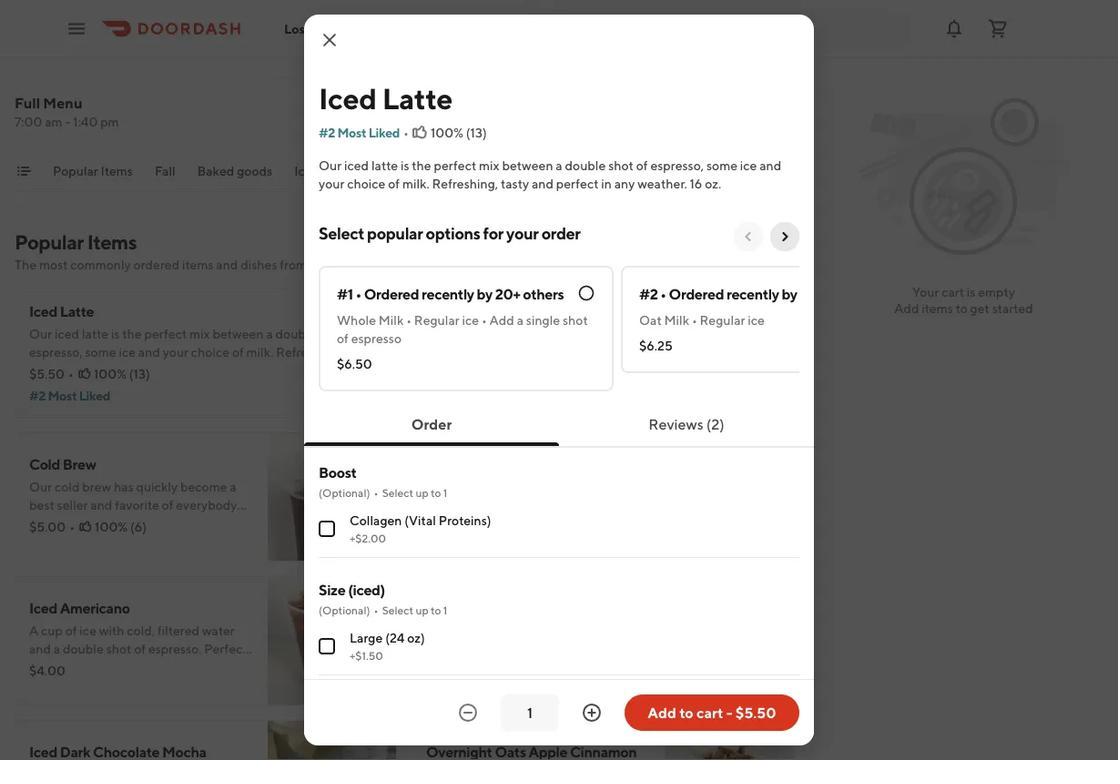 Task type: locate. For each thing, give the bounding box(es) containing it.
regular down #2 • ordered recently by 20+ others
[[700, 313, 746, 328]]

staples for hot frank staples
[[746, 164, 789, 179]]

0 horizontal spatial some
[[85, 345, 116, 360]]

#2 most liked up iced frank specials
[[319, 125, 400, 140]]

2 horizontal spatial 100% (13)
[[492, 376, 548, 391]]

regular for whole
[[414, 313, 460, 328]]

2 horizontal spatial your
[[507, 223, 539, 243]]

add up add to cart - $5.50 button
[[747, 673, 773, 688]]

1 horizontal spatial milk.
[[403, 176, 430, 191]]

1 horizontal spatial others
[[828, 286, 869, 303]]

select inside size (iced) (optional) • select up to 1
[[382, 604, 414, 617]]

1 vertical spatial up
[[416, 604, 429, 617]]

(optional) inside size (iced) (optional) • select up to 1
[[319, 604, 370, 617]]

0 vertical spatial weather.
[[638, 176, 688, 191]]

0 vertical spatial milk.
[[403, 176, 430, 191]]

latte down iced latte
[[372, 158, 398, 173]]

the
[[412, 158, 432, 173], [122, 327, 142, 342]]

0 horizontal spatial most
[[48, 389, 77, 404]]

select up (24 in the bottom left of the page
[[382, 604, 414, 617]]

iced up $5.50 •
[[55, 327, 79, 342]]

• right #1
[[356, 286, 362, 303]]

latte down commonly
[[82, 327, 108, 342]]

0 horizontal spatial ordered
[[364, 286, 419, 303]]

a inside our iced latte is the perfect mix between a double shot of espresso, some ice and your choice of milk. refreshing, tasty and perfect in any weather. 16 oz.
[[556, 158, 563, 173]]

0 vertical spatial up
[[416, 487, 429, 499]]

iced right goods
[[294, 164, 320, 179]]

#2 up oat at the top right
[[640, 286, 658, 303]]

latte inside iced latte our iced latte is the perfect mix between a double shot of espresso, some ice and your choice of milk. refreshing, tasty and perfect in any weather. 16 oz.
[[82, 327, 108, 342]]

(optional) down boost
[[319, 487, 370, 499]]

0 horizontal spatial refreshing,
[[276, 345, 342, 360]]

between
[[502, 158, 553, 173], [213, 327, 264, 342]]

2 vertical spatial #2
[[29, 389, 46, 404]]

boost group
[[319, 463, 800, 558]]

100%
[[431, 125, 464, 140], [94, 367, 127, 382], [492, 376, 525, 391], [95, 520, 128, 535]]

1 1 from the top
[[443, 487, 448, 499]]

1 ordered from the left
[[364, 286, 419, 303]]

(13) for almond blueberry overnight oats
[[527, 376, 548, 391]]

- inside button
[[727, 705, 733, 722]]

add down $6.50
[[350, 385, 375, 400]]

(iced)
[[348, 582, 385, 599]]

of 5 stars
[[39, 16, 82, 29]]

select
[[319, 223, 364, 243], [382, 487, 414, 499], [382, 604, 414, 617]]

2 staples from the left
[[746, 164, 789, 179]]

get
[[971, 301, 990, 316]]

iced inside dialog
[[319, 81, 377, 115]]

up up the oz)
[[416, 604, 429, 617]]

1 vertical spatial latte
[[60, 303, 94, 320]]

(13) down almond blueberry overnight oats
[[527, 376, 548, 391]]

0 horizontal spatial choice
[[191, 345, 230, 360]]

0 horizontal spatial latte
[[60, 303, 94, 320]]

am
[[45, 114, 63, 129]]

oz. inside iced latte our iced latte is the perfect mix between a double shot of espresso, some ice and your choice of milk. refreshing, tasty and perfect in any weather. 16 oz.
[[202, 363, 219, 378]]

some inside iced latte our iced latte is the perfect mix between a double shot of espresso, some ice and your choice of milk. refreshing, tasty and perfect in any weather. 16 oz.
[[85, 345, 116, 360]]

• up collagen
[[374, 487, 379, 499]]

2 1 from the top
[[443, 604, 448, 617]]

0 horizontal spatial by
[[477, 286, 493, 303]]

1 (optional) from the top
[[319, 487, 370, 499]]

1 milk from the left
[[379, 313, 404, 328]]

1 horizontal spatial -
[[727, 705, 733, 722]]

1 horizontal spatial (13)
[[466, 125, 487, 140]]

0 vertical spatial 16
[[690, 176, 703, 191]]

0 vertical spatial our
[[319, 158, 342, 173]]

-
[[65, 114, 71, 129], [727, 705, 733, 722]]

1 vertical spatial 1
[[443, 604, 448, 617]]

ordered up whole
[[364, 286, 419, 303]]

the inside iced latte our iced latte is the perfect mix between a double shot of espresso, some ice and your choice of milk. refreshing, tasty and perfect in any weather. 16 oz.
[[122, 327, 142, 342]]

0 horizontal spatial (13)
[[129, 367, 150, 382]]

is up popular
[[401, 158, 410, 173]]

add button for iced americano
[[339, 666, 386, 695]]

$6.25 inside iced latte dialog
[[640, 338, 673, 353]]

goods
[[237, 164, 273, 179]]

1 others from the left
[[523, 286, 564, 303]]

is down commonly
[[111, 327, 120, 342]]

• left 92% in the left of the page
[[464, 664, 469, 679]]

mix down popular items the most commonly ordered items and dishes from this store
[[190, 327, 210, 342]]

1 vertical spatial popular
[[15, 230, 84, 254]]

0 horizontal spatial tasty
[[345, 345, 373, 360]]

the down ordered
[[122, 327, 142, 342]]

2 horizontal spatial shot
[[609, 158, 634, 173]]

$6.25 down oat at the top right
[[640, 338, 673, 353]]

1 horizontal spatial any
[[615, 176, 635, 191]]

items inside button
[[101, 164, 133, 179]]

latte inside dialog
[[382, 81, 453, 115]]

1 horizontal spatial $5.50
[[426, 520, 462, 535]]

cold
[[29, 456, 60, 473]]

latte inside iced latte our iced latte is the perfect mix between a double shot of espresso, some ice and your choice of milk. refreshing, tasty and perfect in any weather. 16 oz.
[[60, 303, 94, 320]]

1 vertical spatial latte
[[82, 327, 108, 342]]

0 horizontal spatial milk
[[379, 313, 404, 328]]

refreshing, down whole
[[276, 345, 342, 360]]

0 horizontal spatial weather.
[[135, 363, 185, 378]]

1 horizontal spatial by
[[782, 286, 798, 303]]

• right $6.00
[[466, 376, 472, 391]]

popular items
[[53, 164, 133, 179]]

milk up espresso
[[379, 313, 404, 328]]

1 vertical spatial oz.
[[202, 363, 219, 378]]

2 milk from the left
[[665, 313, 690, 328]]

between inside our iced latte is the perfect mix between a double shot of espresso, some ice and your choice of milk. refreshing, tasty and perfect in any weather. 16 oz.
[[502, 158, 553, 173]]

double left whole
[[276, 327, 316, 342]]

specials for iced frank specials
[[358, 164, 406, 179]]

1 vertical spatial double
[[276, 327, 316, 342]]

next image
[[778, 230, 793, 244]]

100% (13) inside iced latte dialog
[[431, 125, 487, 140]]

100% up hot frank specials
[[431, 125, 464, 140]]

baked
[[197, 164, 235, 179]]

100% left (6)
[[95, 520, 128, 535]]

3 frank from the left
[[586, 164, 619, 179]]

add down +$1.50
[[350, 673, 375, 688]]

iced up order
[[558, 164, 583, 179]]

by down next image
[[782, 286, 798, 303]]

1 horizontal spatial our
[[319, 158, 342, 173]]

2 specials from the left
[[488, 164, 536, 179]]

specials up popular
[[358, 164, 406, 179]]

1 horizontal spatial most
[[337, 125, 366, 140]]

(13) right $5.50 •
[[129, 367, 150, 382]]

2 vertical spatial $5.50
[[736, 705, 777, 722]]

$5.50
[[29, 367, 65, 382], [426, 520, 462, 535], [736, 705, 777, 722]]

2 hot from the left
[[686, 164, 708, 179]]

0 horizontal spatial the
[[122, 327, 142, 342]]

liked up brew
[[79, 389, 110, 404]]

your down ordered
[[163, 345, 189, 360]]

#2 most liked down $5.50 •
[[29, 389, 110, 404]]

1 frank from the left
[[323, 164, 356, 179]]

iced down iced latte
[[344, 158, 369, 173]]

choice inside our iced latte is the perfect mix between a double shot of espresso, some ice and your choice of milk. refreshing, tasty and perfect in any weather. 16 oz.
[[347, 176, 386, 191]]

1 vertical spatial cart
[[697, 705, 724, 722]]

1 vertical spatial $6.25
[[426, 664, 460, 679]]

0 vertical spatial select
[[319, 223, 364, 243]]

1 vertical spatial some
[[85, 345, 116, 360]]

0 vertical spatial your
[[319, 176, 345, 191]]

recently up oat milk • regular ice
[[727, 286, 779, 303]]

1 horizontal spatial a
[[517, 313, 524, 328]]

1 horizontal spatial mix
[[479, 158, 500, 173]]

decrease quantity by 1 image
[[457, 702, 479, 724]]

our right goods
[[319, 158, 342, 173]]

0 vertical spatial any
[[615, 176, 635, 191]]

0 horizontal spatial is
[[111, 327, 120, 342]]

is up get
[[967, 285, 976, 300]]

1 horizontal spatial some
[[707, 158, 738, 173]]

None checkbox
[[319, 639, 335, 655]]

1 vertical spatial mix
[[190, 327, 210, 342]]

tasty up the 'for'
[[501, 176, 529, 191]]

0 vertical spatial items
[[101, 164, 133, 179]]

between up order
[[502, 158, 553, 173]]

0 horizontal spatial 100% (13)
[[94, 367, 150, 382]]

add button for iced vanilla latte
[[737, 666, 784, 695]]

close iced latte image
[[319, 29, 341, 51]]

add to cart - $5.50
[[648, 705, 777, 722]]

1 horizontal spatial staples
[[746, 164, 789, 179]]

staples
[[621, 164, 664, 179], [746, 164, 789, 179]]

refreshing, up options
[[432, 176, 498, 191]]

$5.50 for $5.50 •
[[29, 367, 65, 382]]

2 vertical spatial select
[[382, 604, 414, 617]]

add down collagen
[[350, 529, 375, 544]]

options
[[426, 223, 480, 243]]

espresso,
[[651, 158, 704, 173], [29, 345, 83, 360]]

double inside iced latte our iced latte is the perfect mix between a double shot of espresso, some ice and your choice of milk. refreshing, tasty and perfect in any weather. 16 oz.
[[276, 327, 316, 342]]

ordered up oat milk • regular ice
[[669, 286, 724, 303]]

some left the scroll menu navigation right image
[[707, 158, 738, 173]]

our up $5.50 •
[[29, 327, 52, 342]]

• down iced latte
[[404, 125, 409, 140]]

(13) inside iced latte dialog
[[466, 125, 487, 140]]

1 horizontal spatial espresso,
[[651, 158, 704, 173]]

2 ordered from the left
[[669, 286, 724, 303]]

1 horizontal spatial iced
[[344, 158, 369, 173]]

size
[[319, 582, 346, 599]]

a left single
[[517, 313, 524, 328]]

0 vertical spatial most
[[337, 125, 366, 140]]

1 horizontal spatial latte
[[382, 81, 453, 115]]

store
[[333, 257, 362, 272]]

(6)
[[130, 520, 147, 535]]

liked down iced latte
[[369, 125, 400, 140]]

(optional) down size
[[319, 604, 370, 617]]

+$2.00
[[350, 532, 386, 545]]

$5.50 inside button
[[736, 705, 777, 722]]

between down dishes
[[213, 327, 264, 342]]

others for #1 • ordered recently by 20+ others
[[523, 286, 564, 303]]

add button down $6.50
[[339, 378, 386, 407]]

latte inside our iced latte is the perfect mix between a double shot of espresso, some ice and your choice of milk. refreshing, tasty and perfect in any weather. 16 oz.
[[372, 158, 398, 173]]

#2 most liked
[[319, 125, 400, 140], [29, 389, 110, 404]]

milk. down dishes
[[246, 345, 274, 360]]

shot
[[609, 158, 634, 173], [563, 313, 588, 328], [319, 327, 344, 342]]

1 horizontal spatial 100% (13)
[[431, 125, 487, 140]]

100% (13) up hot frank specials
[[431, 125, 487, 140]]

in inside iced latte our iced latte is the perfect mix between a double shot of espresso, some ice and your choice of milk. refreshing, tasty and perfect in any weather. 16 oz.
[[99, 363, 109, 378]]

iced left vanilla
[[426, 600, 455, 617]]

brew
[[63, 456, 96, 473]]

items left fall
[[101, 164, 133, 179]]

0 horizontal spatial recently
[[422, 286, 474, 303]]

your
[[319, 176, 345, 191], [507, 223, 539, 243], [163, 345, 189, 360]]

items inside your cart is empty add items to get started
[[922, 301, 954, 316]]

1 staples from the left
[[621, 164, 664, 179]]

1 horizontal spatial hot
[[686, 164, 708, 179]]

a
[[556, 158, 563, 173], [517, 313, 524, 328], [266, 327, 273, 342]]

2 up from the top
[[416, 604, 429, 617]]

1 up from the top
[[416, 487, 429, 499]]

refreshing, inside our iced latte is the perfect mix between a double shot of espresso, some ice and your choice of milk. refreshing, tasty and perfect in any weather. 16 oz.
[[432, 176, 498, 191]]

milk. up popular
[[403, 176, 430, 191]]

$5.00
[[29, 520, 66, 535]]

1 horizontal spatial refreshing,
[[432, 176, 498, 191]]

to inside your cart is empty add items to get started
[[956, 301, 968, 316]]

hot
[[428, 164, 450, 179], [686, 164, 708, 179]]

0 vertical spatial -
[[65, 114, 71, 129]]

your right the 'for'
[[507, 223, 539, 243]]

tasty down whole
[[345, 345, 373, 360]]

empty
[[979, 285, 1016, 300]]

a up order
[[556, 158, 563, 173]]

1 horizontal spatial milk
[[665, 313, 690, 328]]

1 horizontal spatial 20+
[[800, 286, 826, 303]]

whole
[[337, 313, 376, 328]]

1 vertical spatial items
[[87, 230, 137, 254]]

None checkbox
[[319, 521, 335, 538]]

your right goods
[[319, 176, 345, 191]]

oats
[[615, 312, 646, 329]]

milk.
[[403, 176, 430, 191], [246, 345, 274, 360]]

the right iced frank specials
[[412, 158, 432, 173]]

specials up the 'for'
[[488, 164, 536, 179]]

iced frank staples
[[558, 164, 664, 179]]

1 vertical spatial liked
[[79, 389, 110, 404]]

(13) up hot frank specials
[[466, 125, 487, 140]]

mix up the 'for'
[[479, 158, 500, 173]]

iced inside iced latte our iced latte is the perfect mix between a double shot of espresso, some ice and your choice of milk. refreshing, tasty and perfect in any weather. 16 oz.
[[29, 303, 57, 320]]

select up collagen
[[382, 487, 414, 499]]

1 inside boost (optional) • select up to 1
[[443, 487, 448, 499]]

in inside our iced latte is the perfect mix between a double shot of espresso, some ice and your choice of milk. refreshing, tasty and perfect in any weather. 16 oz.
[[602, 176, 612, 191]]

add
[[895, 301, 920, 316], [490, 313, 515, 328], [350, 385, 375, 400], [350, 529, 375, 544], [350, 673, 375, 688], [747, 673, 773, 688], [648, 705, 677, 722]]

•
[[404, 125, 409, 140], [356, 286, 362, 303], [661, 286, 667, 303], [406, 313, 412, 328], [482, 313, 487, 328], [692, 313, 698, 328], [68, 367, 74, 382], [466, 376, 472, 391], [374, 487, 379, 499], [69, 520, 75, 535], [374, 604, 379, 617], [464, 664, 469, 679]]

2 horizontal spatial is
[[967, 285, 976, 300]]

1 vertical spatial our
[[29, 327, 52, 342]]

shot inside iced latte our iced latte is the perfect mix between a double shot of espresso, some ice and your choice of milk. refreshing, tasty and perfect in any weather. 16 oz.
[[319, 327, 344, 342]]

iced for iced americano
[[29, 600, 57, 617]]

1 vertical spatial $5.50
[[426, 520, 462, 535]]

frank
[[323, 164, 356, 179], [452, 164, 485, 179], [586, 164, 619, 179], [710, 164, 743, 179]]

popular inside popular items the most commonly ordered items and dishes from this store
[[15, 230, 84, 254]]

1 vertical spatial select
[[382, 487, 414, 499]]

0 horizontal spatial specials
[[358, 164, 406, 179]]

milk right oat at the top right
[[665, 313, 690, 328]]

(optional) inside boost (optional) • select up to 1
[[319, 487, 370, 499]]

to inside button
[[680, 705, 694, 722]]

hot for hot frank staples
[[686, 164, 708, 179]]

add button down +$1.50
[[339, 666, 386, 695]]

popular inside popular items button
[[53, 164, 98, 179]]

milk inside whole milk • regular ice • add a single shot of espresso
[[379, 313, 404, 328]]

ice inside whole milk • regular ice • add a single shot of espresso
[[462, 313, 479, 328]]

4 frank from the left
[[710, 164, 743, 179]]

1 vertical spatial between
[[213, 327, 264, 342]]

(13) for iced latte
[[129, 367, 150, 382]]

0 vertical spatial espresso,
[[651, 158, 704, 173]]

add button for cold brew
[[339, 522, 386, 551]]

1 20+ from the left
[[495, 286, 521, 303]]

reviews (2)
[[649, 416, 725, 433]]

$6.25 •
[[426, 664, 469, 679]]

ice
[[741, 158, 758, 173], [462, 313, 479, 328], [748, 313, 765, 328], [119, 345, 136, 360]]

100% (13) right $5.50 •
[[94, 367, 150, 382]]

items inside popular items the most commonly ordered items and dishes from this store
[[182, 257, 214, 272]]

0 horizontal spatial any
[[112, 363, 132, 378]]

a inside whole milk • regular ice • add a single shot of espresso
[[517, 313, 524, 328]]

1 specials from the left
[[358, 164, 406, 179]]

commonly
[[70, 257, 131, 272]]

$6.25 for $6.25 •
[[426, 664, 460, 679]]

1 horizontal spatial between
[[502, 158, 553, 173]]

popular
[[367, 223, 423, 243]]

1 regular from the left
[[414, 313, 460, 328]]

2 (optional) from the top
[[319, 604, 370, 617]]

perfect
[[434, 158, 477, 173], [556, 176, 599, 191], [144, 327, 187, 342], [54, 363, 96, 378]]

double inside our iced latte is the perfect mix between a double shot of espresso, some ice and your choice of milk. refreshing, tasty and perfect in any weather. 16 oz.
[[565, 158, 606, 173]]

0 horizontal spatial espresso,
[[29, 345, 83, 360]]

#2 down $5.50 •
[[29, 389, 46, 404]]

0 vertical spatial mix
[[479, 158, 500, 173]]

staples inside iced frank staples button
[[621, 164, 664, 179]]

0 horizontal spatial between
[[213, 327, 264, 342]]

add button up '(iced)'
[[339, 522, 386, 551]]

100% right $6.00 •
[[492, 376, 525, 391]]

0 horizontal spatial -
[[65, 114, 71, 129]]

overnight oats apple cinnamon image
[[665, 721, 794, 761]]

staples inside the hot frank staples button
[[746, 164, 789, 179]]

our inside iced latte our iced latte is the perfect mix between a double shot of espresso, some ice and your choice of milk. refreshing, tasty and perfect in any weather. 16 oz.
[[29, 327, 52, 342]]

is
[[401, 158, 410, 173], [967, 285, 976, 300], [111, 327, 120, 342]]

tasty
[[501, 176, 529, 191], [345, 345, 373, 360]]

1 horizontal spatial latte
[[372, 158, 398, 173]]

1 by from the left
[[477, 286, 493, 303]]

0 vertical spatial choice
[[347, 176, 386, 191]]

items
[[101, 164, 133, 179], [87, 230, 137, 254]]

up inside boost (optional) • select up to 1
[[416, 487, 429, 499]]

• down '(iced)'
[[374, 604, 379, 617]]

any
[[615, 176, 635, 191], [112, 363, 132, 378]]

regular
[[414, 313, 460, 328], [700, 313, 746, 328]]

iced vanilla latte
[[426, 600, 537, 617]]

espresso, inside iced latte our iced latte is the perfect mix between a double shot of espresso, some ice and your choice of milk. refreshing, tasty and perfect in any weather. 16 oz.
[[29, 345, 83, 360]]

1 vertical spatial in
[[99, 363, 109, 378]]

some down commonly
[[85, 345, 116, 360]]

regular down #1 • ordered recently by 20+ others
[[414, 313, 460, 328]]

2 others from the left
[[828, 286, 869, 303]]

• inside size (iced) (optional) • select up to 1
[[374, 604, 379, 617]]

is inside your cart is empty add items to get started
[[967, 285, 976, 300]]

hot up select popular options for your order
[[428, 164, 450, 179]]

1 recently from the left
[[422, 286, 474, 303]]

1 horizontal spatial weather.
[[638, 176, 688, 191]]

0 vertical spatial in
[[602, 176, 612, 191]]

(13)
[[466, 125, 487, 140], [129, 367, 150, 382], [527, 376, 548, 391]]

americano
[[60, 600, 130, 617]]

2 frank from the left
[[452, 164, 485, 179]]

items inside popular items the most commonly ordered items and dishes from this store
[[87, 230, 137, 254]]

1 hot from the left
[[428, 164, 450, 179]]

iced down 'close iced latte' image
[[319, 81, 377, 115]]

weather.
[[638, 176, 688, 191], [135, 363, 185, 378]]

0 horizontal spatial $6.25
[[426, 664, 460, 679]]

2 by from the left
[[782, 286, 798, 303]]

menu
[[43, 94, 82, 112]]

0 vertical spatial double
[[565, 158, 606, 173]]

regular inside whole milk • regular ice • add a single shot of espresso
[[414, 313, 460, 328]]

2 horizontal spatial a
[[556, 158, 563, 173]]

100% inside iced latte dialog
[[431, 125, 464, 140]]

$6.25 up 'decrease quantity by 1' image
[[426, 664, 460, 679]]

by up blueberry
[[477, 286, 493, 303]]

ordered for #1
[[364, 286, 419, 303]]

large (24 oz) +$1.50
[[350, 631, 425, 662]]

almond blueberry overnight oats image
[[665, 289, 794, 418]]

popular down 1:40 at top
[[53, 164, 98, 179]]

some inside our iced latte is the perfect mix between a double shot of espresso, some ice and your choice of milk. refreshing, tasty and perfect in any weather. 16 oz.
[[707, 158, 738, 173]]

tasty inside our iced latte is the perfect mix between a double shot of espresso, some ice and your choice of milk. refreshing, tasty and perfect in any weather. 16 oz.
[[501, 176, 529, 191]]

0 vertical spatial popular
[[53, 164, 98, 179]]

100% (13) down blueberry
[[492, 376, 548, 391]]

shot inside whole milk • regular ice • add a single shot of espresso
[[563, 313, 588, 328]]

0 vertical spatial cart
[[942, 285, 965, 300]]

between inside iced latte our iced latte is the perfect mix between a double shot of espresso, some ice and your choice of milk. refreshing, tasty and perfect in any weather. 16 oz.
[[213, 327, 264, 342]]

latte
[[372, 158, 398, 173], [82, 327, 108, 342]]

add right increase quantity by 1 icon
[[648, 705, 677, 722]]

others left your
[[828, 286, 869, 303]]

staples for iced frank staples
[[621, 164, 664, 179]]

milk for oat
[[665, 313, 690, 328]]

liked inside iced latte dialog
[[369, 125, 400, 140]]

1 horizontal spatial in
[[602, 176, 612, 191]]

add button up add to cart - $5.50
[[737, 666, 784, 695]]

latte for iced latte
[[382, 81, 453, 115]]

1 horizontal spatial items
[[922, 301, 954, 316]]

up
[[416, 487, 429, 499], [416, 604, 429, 617]]

iced left americano
[[29, 600, 57, 617]]

milk
[[379, 313, 404, 328], [665, 313, 690, 328]]

1 vertical spatial iced
[[55, 327, 79, 342]]

iced down most
[[29, 303, 57, 320]]

$6.25
[[640, 338, 673, 353], [426, 664, 460, 679]]

1 left vanilla
[[443, 604, 448, 617]]

iced dark chocolate mocha image
[[268, 721, 397, 761]]

previous image
[[742, 230, 756, 244]]

(optional)
[[319, 487, 370, 499], [319, 604, 370, 617]]

1 horizontal spatial cart
[[942, 285, 965, 300]]

2 regular from the left
[[700, 313, 746, 328]]

2 recently from the left
[[727, 286, 779, 303]]

0 vertical spatial is
[[401, 158, 410, 173]]

1 horizontal spatial liked
[[369, 125, 400, 140]]

iced americano
[[29, 600, 130, 617]]

espresso, inside our iced latte is the perfect mix between a double shot of espresso, some ice and your choice of milk. refreshing, tasty and perfect in any weather. 16 oz.
[[651, 158, 704, 173]]

1 up proteins)
[[443, 487, 448, 499]]

others up single
[[523, 286, 564, 303]]

0 horizontal spatial in
[[99, 363, 109, 378]]

100% (13)
[[431, 125, 487, 140], [94, 367, 150, 382], [492, 376, 548, 391]]

items right ordered
[[182, 257, 214, 272]]

choice inside iced latte our iced latte is the perfect mix between a double shot of espresso, some ice and your choice of milk. refreshing, tasty and perfect in any weather. 16 oz.
[[191, 345, 230, 360]]

most up iced frank specials
[[337, 125, 366, 140]]

select inside boost (optional) • select up to 1
[[382, 487, 414, 499]]

items down your
[[922, 301, 954, 316]]

items up commonly
[[87, 230, 137, 254]]

100% right $5.50 •
[[94, 367, 127, 382]]

$4.00
[[29, 664, 66, 679]]

to inside size (iced) (optional) • select up to 1
[[431, 604, 441, 617]]

2 20+ from the left
[[800, 286, 826, 303]]

popular up most
[[15, 230, 84, 254]]

a down dishes
[[266, 327, 273, 342]]

1 horizontal spatial is
[[401, 158, 410, 173]]

0 vertical spatial items
[[182, 257, 214, 272]]



Task type: vqa. For each thing, say whether or not it's contained in the screenshot.
rightmost -
yes



Task type: describe. For each thing, give the bounding box(es) containing it.
full menu 7:00 am - 1:40 pm
[[15, 94, 119, 129]]

the inside our iced latte is the perfect mix between a double shot of espresso, some ice and your choice of milk. refreshing, tasty and perfect in any weather. 16 oz.
[[412, 158, 432, 173]]

boost (optional) • select up to 1
[[319, 464, 448, 499]]

add inside your cart is empty add items to get started
[[895, 301, 920, 316]]

milk for whole
[[379, 313, 404, 328]]

hot for hot frank specials
[[428, 164, 450, 179]]

92% (14)
[[489, 664, 538, 679]]

recently for #2
[[727, 286, 779, 303]]

our inside our iced latte is the perfect mix between a double shot of espresso, some ice and your choice of milk. refreshing, tasty and perfect in any weather. 16 oz.
[[319, 158, 342, 173]]

hot frank specials
[[428, 164, 536, 179]]

tasty inside iced latte our iced latte is the perfect mix between a double shot of espresso, some ice and your choice of milk. refreshing, tasty and perfect in any weather. 16 oz.
[[345, 345, 373, 360]]

and inside popular items the most commonly ordered items and dishes from this store
[[216, 257, 238, 272]]

#1 • ordered recently by 20+ others
[[337, 286, 564, 303]]

mix inside our iced latte is the perfect mix between a double shot of espresso, some ice and your choice of milk. refreshing, tasty and perfect in any weather. 16 oz.
[[479, 158, 500, 173]]

100% for almond blueberry overnight oats
[[492, 376, 525, 391]]

popular items button
[[53, 162, 133, 191]]

none checkbox inside size (iced) group
[[319, 639, 335, 655]]

• up oat at the top right
[[661, 286, 667, 303]]

$6.00
[[426, 376, 463, 391]]

this
[[310, 257, 331, 272]]

#2 most liked inside iced latte dialog
[[319, 125, 400, 140]]

milk. inside iced latte our iced latte is the perfect mix between a double shot of espresso, some ice and your choice of milk. refreshing, tasty and perfect in any weather. 16 oz.
[[246, 345, 274, 360]]

100% for iced latte
[[94, 367, 127, 382]]

frank for hot frank specials
[[452, 164, 485, 179]]

add to cart - $5.50 button
[[625, 695, 800, 732]]

• left almond
[[406, 313, 412, 328]]

16 inside iced latte our iced latte is the perfect mix between a double shot of espresso, some ice and your choice of milk. refreshing, tasty and perfect in any weather. 16 oz.
[[187, 363, 200, 378]]

ordered
[[134, 257, 180, 272]]

los angeles
[[284, 21, 356, 36]]

popular for popular items
[[53, 164, 98, 179]]

items for popular items
[[101, 164, 133, 179]]

(vital
[[405, 513, 436, 528]]

0 items, open order cart image
[[988, 18, 1009, 40]]

reviews
[[649, 416, 704, 433]]

$6.25 for $6.25
[[640, 338, 673, 353]]

hot frank staples
[[686, 164, 789, 179]]

by for #2 • ordered recently by 20+ others
[[782, 286, 798, 303]]

• up brew
[[68, 367, 74, 382]]

order
[[412, 416, 452, 433]]

single
[[526, 313, 560, 328]]

whole milk • regular ice • add a single shot of espresso
[[337, 313, 588, 346]]

los angeles button
[[284, 21, 371, 36]]

order
[[542, 223, 581, 243]]

none checkbox inside the boost 'group'
[[319, 521, 335, 538]]

others for #2 • ordered recently by 20+ others
[[828, 286, 869, 303]]

notification bell image
[[944, 18, 966, 40]]

cart inside button
[[697, 705, 724, 722]]

20+ for #2 • ordered recently by 20+ others
[[800, 286, 826, 303]]

increase quantity by 1 image
[[581, 702, 603, 724]]

oat
[[640, 313, 662, 328]]

los
[[284, 21, 305, 36]]

recently for #1
[[422, 286, 474, 303]]

open menu image
[[66, 18, 87, 40]]

iced inside iced latte our iced latte is the perfect mix between a double shot of espresso, some ice and your choice of milk. refreshing, tasty and perfect in any weather. 16 oz.
[[55, 327, 79, 342]]

started
[[993, 301, 1034, 316]]

oat milk • regular ice
[[640, 313, 765, 328]]

almond blueberry overnight oats
[[426, 312, 646, 329]]

$5.50 for $5.50
[[426, 520, 462, 535]]

milk. inside our iced latte is the perfect mix between a double shot of espresso, some ice and your choice of milk. refreshing, tasty and perfect in any weather. 16 oz.
[[403, 176, 430, 191]]

100% (13) for almond blueberry overnight oats
[[492, 376, 548, 391]]

(14)
[[516, 664, 538, 679]]

boost
[[319, 464, 357, 481]]

most inside iced latte dialog
[[337, 125, 366, 140]]

1:40
[[73, 114, 98, 129]]

1 vertical spatial #2 most liked
[[29, 389, 110, 404]]

oz)
[[407, 631, 425, 646]]

#2 • ordered recently by 20+ others
[[640, 286, 869, 303]]

• inside boost (optional) • select up to 1
[[374, 487, 379, 499]]

1 vertical spatial #2
[[640, 286, 658, 303]]

for
[[483, 223, 504, 243]]

proteins)
[[439, 513, 492, 528]]

espresso
[[351, 331, 402, 346]]

from
[[280, 257, 307, 272]]

iced for iced frank staples
[[558, 164, 583, 179]]

our iced latte is the perfect mix between a double shot of espresso, some ice and your choice of milk. refreshing, tasty and perfect in any weather. 16 oz.
[[319, 158, 782, 191]]

frank for iced frank specials
[[323, 164, 356, 179]]

popular items the most commonly ordered items and dishes from this store
[[15, 230, 362, 272]]

popular for popular items the most commonly ordered items and dishes from this store
[[15, 230, 84, 254]]

your cart is empty add items to get started
[[895, 285, 1034, 316]]

to inside boost (optional) • select up to 1
[[431, 487, 441, 499]]

iced for iced frank specials
[[294, 164, 320, 179]]

specials for hot frank specials
[[488, 164, 536, 179]]

iced frank specials
[[294, 164, 406, 179]]

add inside button
[[648, 705, 677, 722]]

scroll menu navigation right image
[[773, 164, 787, 179]]

iced latte
[[319, 81, 453, 115]]

fall button
[[155, 162, 176, 191]]

shot inside our iced latte is the perfect mix between a double shot of espresso, some ice and your choice of milk. refreshing, tasty and perfect in any weather. 16 oz.
[[609, 158, 634, 173]]

20+ for #1 • ordered recently by 20+ others
[[495, 286, 521, 303]]

iced for iced vanilla latte
[[426, 600, 455, 617]]

add inside whole milk • regular ice • add a single shot of espresso
[[490, 313, 515, 328]]

collagen
[[350, 513, 402, 528]]

latte for iced latte our iced latte is the perfect mix between a double shot of espresso, some ice and your choice of milk. refreshing, tasty and perfect in any weather. 16 oz.
[[60, 303, 94, 320]]

select popular options for your order
[[319, 223, 581, 243]]

0 horizontal spatial liked
[[79, 389, 110, 404]]

iced frank specials button
[[294, 162, 406, 191]]

almond
[[426, 312, 478, 329]]

your inside our iced latte is the perfect mix between a double shot of espresso, some ice and your choice of milk. refreshing, tasty and perfect in any weather. 16 oz.
[[319, 176, 345, 191]]

reviews (2) button
[[620, 406, 754, 443]]

1 horizontal spatial #2
[[319, 125, 335, 140]]

dishes
[[241, 257, 277, 272]]

mix inside iced latte our iced latte is the perfect mix between a double shot of espresso, some ice and your choice of milk. refreshing, tasty and perfect in any weather. 16 oz.
[[190, 327, 210, 342]]

frank for iced frank staples
[[586, 164, 619, 179]]

oz. inside our iced latte is the perfect mix between a double shot of espresso, some ice and your choice of milk. refreshing, tasty and perfect in any weather. 16 oz.
[[705, 176, 722, 191]]

100% (13) for iced latte
[[94, 367, 150, 382]]

iced vanilla latte image
[[665, 577, 794, 706]]

any inside our iced latte is the perfect mix between a double shot of espresso, some ice and your choice of milk. refreshing, tasty and perfect in any weather. 16 oz.
[[615, 176, 635, 191]]

overnight
[[546, 312, 612, 329]]

iced for iced latte
[[319, 81, 377, 115]]

cold brew
[[29, 456, 96, 473]]

baked goods button
[[197, 162, 273, 191]]

up inside size (iced) (optional) • select up to 1
[[416, 604, 429, 617]]

by for #1 • ordered recently by 20+ others
[[477, 286, 493, 303]]

1 inside size (iced) (optional) • select up to 1
[[443, 604, 448, 617]]

any inside iced latte our iced latte is the perfect mix between a double shot of espresso, some ice and your choice of milk. refreshing, tasty and perfect in any weather. 16 oz.
[[112, 363, 132, 378]]

hot latte image
[[665, 433, 794, 562]]

regular for oat
[[700, 313, 746, 328]]

iced frank staples button
[[558, 162, 664, 191]]

7:00
[[15, 114, 42, 129]]

your
[[913, 285, 940, 300]]

weather. inside our iced latte is the perfect mix between a double shot of espresso, some ice and your choice of milk. refreshing, tasty and perfect in any weather. 16 oz.
[[638, 176, 688, 191]]

+$1.50
[[350, 650, 383, 662]]

baked goods
[[197, 164, 273, 179]]

16 inside our iced latte is the perfect mix between a double shot of espresso, some ice and your choice of milk. refreshing, tasty and perfect in any weather. 16 oz.
[[690, 176, 703, 191]]

1 vertical spatial your
[[507, 223, 539, 243]]

iced americano image
[[268, 577, 397, 706]]

$5.00 •
[[29, 520, 75, 535]]

100% for cold brew
[[95, 520, 128, 535]]

• right almond
[[482, 313, 487, 328]]

is inside iced latte our iced latte is the perfect mix between a double shot of espresso, some ice and your choice of milk. refreshing, tasty and perfect in any weather. 16 oz.
[[111, 327, 120, 342]]

2 horizontal spatial latte
[[503, 600, 537, 617]]

hot frank specials button
[[428, 162, 536, 191]]

ice inside our iced latte is the perfect mix between a double shot of espresso, some ice and your choice of milk. refreshing, tasty and perfect in any weather. 16 oz.
[[741, 158, 758, 173]]

ice inside iced latte our iced latte is the perfect mix between a double shot of espresso, some ice and your choice of milk. refreshing, tasty and perfect in any weather. 16 oz.
[[119, 345, 136, 360]]

iced for iced latte our iced latte is the perfect mix between a double shot of espresso, some ice and your choice of milk. refreshing, tasty and perfect in any weather. 16 oz.
[[29, 303, 57, 320]]

collagen (vital proteins) +$2.00
[[350, 513, 492, 545]]

• right oat at the top right
[[692, 313, 698, 328]]

most
[[39, 257, 68, 272]]

- inside full menu 7:00 am - 1:40 pm
[[65, 114, 71, 129]]

large
[[350, 631, 383, 646]]

size (iced) (optional) • select up to 1
[[319, 582, 448, 617]]

weather. inside iced latte our iced latte is the perfect mix between a double shot of espresso, some ice and your choice of milk. refreshing, tasty and perfect in any weather. 16 oz.
[[135, 363, 185, 378]]

92%
[[489, 664, 514, 679]]

pm
[[100, 114, 119, 129]]

100% (6)
[[95, 520, 147, 535]]

items for popular items the most commonly ordered items and dishes from this store
[[87, 230, 137, 254]]

a inside iced latte our iced latte is the perfect mix between a double shot of espresso, some ice and your choice of milk. refreshing, tasty and perfect in any weather. 16 oz.
[[266, 327, 273, 342]]

hot frank staples button
[[686, 162, 789, 191]]

ordered for #2
[[669, 286, 724, 303]]

iced inside our iced latte is the perfect mix between a double shot of espresso, some ice and your choice of milk. refreshing, tasty and perfect in any weather. 16 oz.
[[344, 158, 369, 173]]

iced latte our iced latte is the perfect mix between a double shot of espresso, some ice and your choice of milk. refreshing, tasty and perfect in any weather. 16 oz.
[[29, 303, 373, 378]]

of inside whole milk • regular ice • add a single shot of espresso
[[337, 331, 349, 346]]

refreshing, inside iced latte our iced latte is the perfect mix between a double shot of espresso, some ice and your choice of milk. refreshing, tasty and perfect in any weather. 16 oz.
[[276, 345, 342, 360]]

cart inside your cart is empty add items to get started
[[942, 285, 965, 300]]

angeles
[[308, 21, 356, 36]]

iced latte dialog
[[304, 15, 917, 761]]

size (iced) group
[[319, 580, 800, 676]]

order button
[[382, 406, 481, 443]]

#1
[[337, 286, 353, 303]]

is inside our iced latte is the perfect mix between a double shot of espresso, some ice and your choice of milk. refreshing, tasty and perfect in any weather. 16 oz.
[[401, 158, 410, 173]]

vanilla
[[457, 600, 500, 617]]

$6.00 •
[[426, 376, 472, 391]]

blueberry
[[480, 312, 543, 329]]

(24
[[385, 631, 405, 646]]

your inside iced latte our iced latte is the perfect mix between a double shot of espresso, some ice and your choice of milk. refreshing, tasty and perfect in any weather. 16 oz.
[[163, 345, 189, 360]]

$5.50 •
[[29, 367, 74, 382]]

• right the $5.00 on the left
[[69, 520, 75, 535]]

5
[[51, 16, 57, 29]]

Current quantity is 1 number field
[[512, 703, 548, 723]]

0 horizontal spatial #2
[[29, 389, 46, 404]]

cold brew image
[[268, 433, 397, 562]]

frank for hot frank staples
[[710, 164, 743, 179]]



